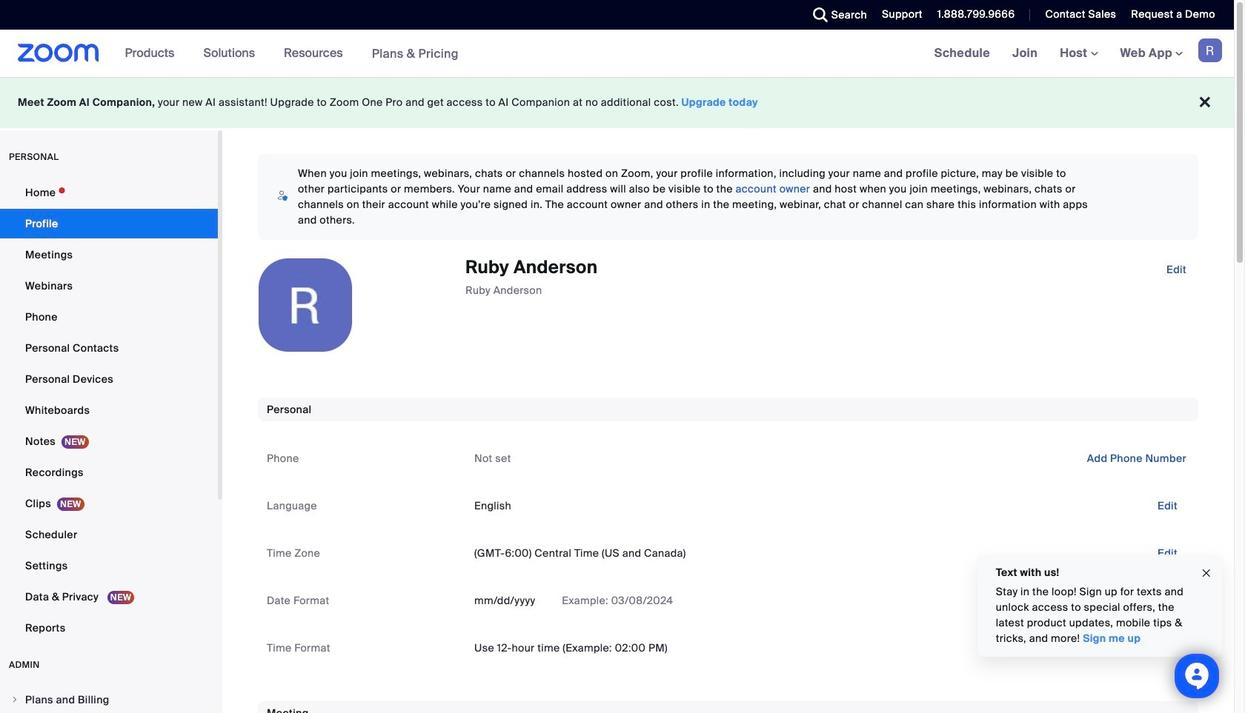 Task type: locate. For each thing, give the bounding box(es) containing it.
banner
[[0, 30, 1234, 78]]

profile picture image
[[1199, 39, 1222, 62]]

footer
[[0, 77, 1234, 128]]

menu item
[[0, 686, 218, 714]]



Task type: describe. For each thing, give the bounding box(es) containing it.
meetings navigation
[[923, 30, 1234, 78]]

edit user photo image
[[294, 299, 317, 312]]

zoom logo image
[[18, 44, 99, 62]]

personal menu menu
[[0, 178, 218, 645]]

right image
[[10, 696, 19, 705]]

user photo image
[[259, 259, 352, 352]]

close image
[[1201, 565, 1213, 582]]

product information navigation
[[114, 30, 470, 78]]



Task type: vqa. For each thing, say whether or not it's contained in the screenshot.
add Image
no



